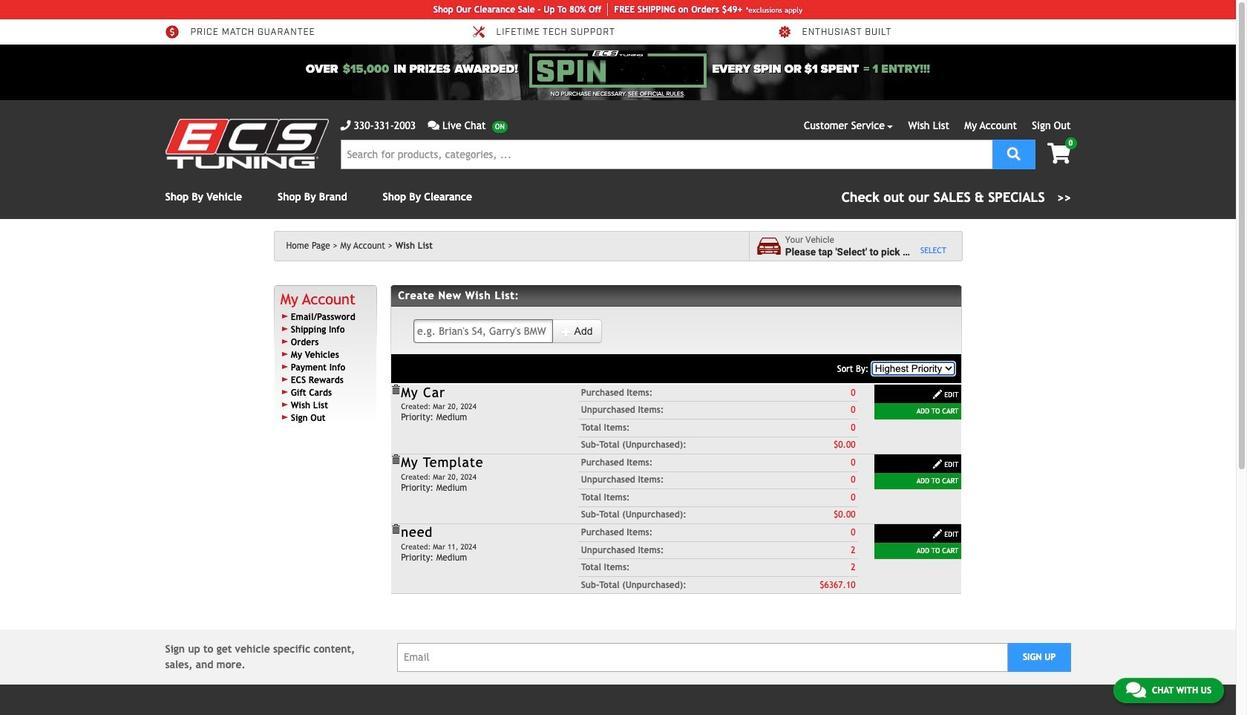 Task type: locate. For each thing, give the bounding box(es) containing it.
white image
[[562, 327, 572, 337], [933, 529, 943, 539]]

e.g. Brian's S4, Garry's BMW E92...etc text field
[[414, 319, 554, 343]]

0 vertical spatial white image
[[933, 389, 943, 399]]

1 vertical spatial white image
[[933, 529, 943, 539]]

2 vertical spatial delete image
[[391, 524, 401, 535]]

shopping cart image
[[1048, 143, 1071, 164]]

ecs tuning 'spin to win' contest logo image
[[530, 50, 707, 88]]

delete image
[[391, 385, 401, 395], [391, 454, 401, 465], [391, 524, 401, 535]]

2 delete image from the top
[[391, 454, 401, 465]]

1 vertical spatial white image
[[933, 459, 943, 469]]

0 vertical spatial delete image
[[391, 385, 401, 395]]

search image
[[1008, 147, 1021, 160]]

2 white image from the top
[[933, 459, 943, 469]]

1 white image from the top
[[933, 389, 943, 399]]

3 delete image from the top
[[391, 524, 401, 535]]

comments image
[[428, 120, 440, 131]]

white image for first delete image from the top
[[933, 389, 943, 399]]

ecs tuning image
[[165, 119, 329, 169]]

white image
[[933, 389, 943, 399], [933, 459, 943, 469]]

1 vertical spatial delete image
[[391, 454, 401, 465]]

comments image
[[1126, 681, 1146, 699]]

0 horizontal spatial white image
[[562, 327, 572, 337]]



Task type: describe. For each thing, give the bounding box(es) containing it.
white image for 2nd delete image from the bottom of the page
[[933, 459, 943, 469]]

0 vertical spatial white image
[[562, 327, 572, 337]]

phone image
[[340, 120, 351, 131]]

Search text field
[[340, 140, 993, 169]]

Email email field
[[397, 643, 1008, 672]]

1 delete image from the top
[[391, 385, 401, 395]]

1 horizontal spatial white image
[[933, 529, 943, 539]]



Task type: vqa. For each thing, say whether or not it's contained in the screenshot.
Delete icon for the middle white image
no



